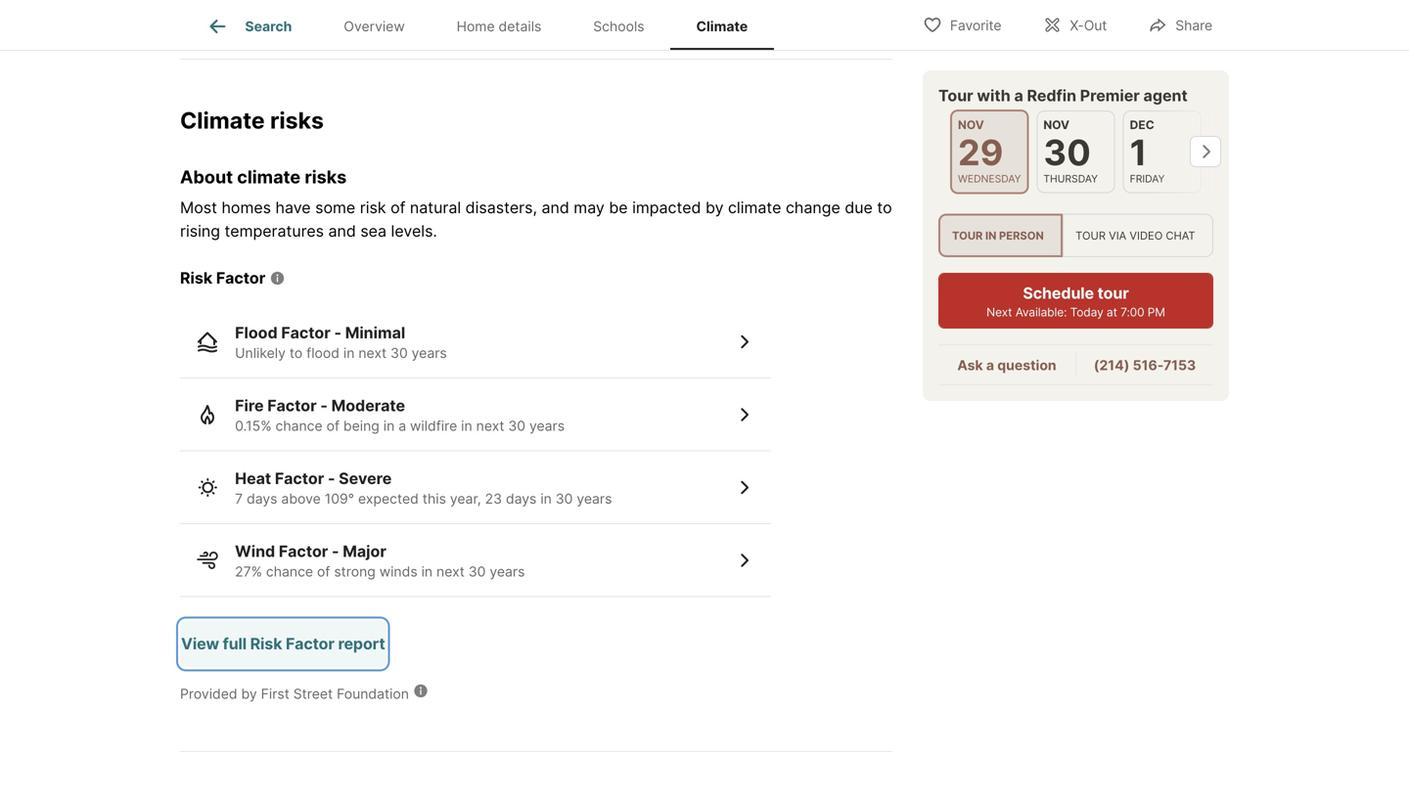 Task type: vqa. For each thing, say whether or not it's contained in the screenshot.
in in the Wind Factor - Major 27% chance of strong winds in next 30 years
yes



Task type: locate. For each thing, give the bounding box(es) containing it.
nov down with
[[958, 118, 985, 132]]

days
[[247, 491, 278, 508], [506, 491, 537, 508]]

2 days from the left
[[506, 491, 537, 508]]

years
[[412, 345, 447, 362], [530, 418, 565, 435], [577, 491, 612, 508], [490, 564, 525, 581]]

2 vertical spatial next
[[437, 564, 465, 581]]

1 horizontal spatial risk
[[250, 635, 282, 654]]

minimal
[[345, 324, 406, 343]]

a inside fire factor - moderate 0.15% chance of being in a wildfire in next 30 years
[[399, 418, 406, 435]]

climate
[[696, 18, 748, 35], [180, 107, 265, 134]]

1 days from the left
[[247, 491, 278, 508]]

30 down minimal
[[391, 345, 408, 362]]

0 vertical spatial a
[[1015, 86, 1024, 105]]

impacted
[[632, 198, 701, 217]]

tour
[[1098, 284, 1129, 303]]

risk down rising
[[180, 269, 213, 288]]

a left wildfire
[[399, 418, 406, 435]]

list box containing tour in person
[[939, 214, 1214, 258]]

schools tab
[[568, 3, 671, 50]]

0 horizontal spatial climate
[[237, 167, 301, 188]]

factor inside fire factor - moderate 0.15% chance of being in a wildfire in next 30 years
[[268, 397, 317, 416]]

redfin
[[1027, 86, 1077, 105]]

0 vertical spatial to
[[878, 198, 892, 217]]

climate risks
[[180, 107, 324, 134]]

via
[[1109, 229, 1127, 242]]

of left being at the left of the page
[[327, 418, 340, 435]]

1 horizontal spatial a
[[987, 358, 995, 374]]

0 vertical spatial risk
[[180, 269, 213, 288]]

risks up 'some'
[[305, 167, 347, 188]]

home details tab
[[431, 3, 568, 50]]

heat factor - severe 7 days above 109° expected this year, 23 days in 30 years
[[235, 470, 612, 508]]

1 horizontal spatial by
[[706, 198, 724, 217]]

in inside "wind factor - major 27% chance of strong winds in next 30 years"
[[422, 564, 433, 581]]

- for minimal
[[334, 324, 342, 343]]

most
[[180, 198, 217, 217]]

schedule
[[1023, 284, 1095, 303]]

0 horizontal spatial next
[[359, 345, 387, 362]]

next image
[[1190, 136, 1222, 168]]

chance right 0.15% at the left of the page
[[276, 418, 323, 435]]

wildfire
[[410, 418, 457, 435]]

1 vertical spatial chance
[[266, 564, 313, 581]]

climate left 'change'
[[728, 198, 782, 217]]

nov for 29
[[958, 118, 985, 132]]

nov inside nov 30 thursday
[[1044, 118, 1070, 132]]

30 inside nov 30 thursday
[[1044, 131, 1091, 174]]

next down minimal
[[359, 345, 387, 362]]

1 vertical spatial next
[[476, 418, 505, 435]]

and left may
[[542, 198, 570, 217]]

0 horizontal spatial by
[[241, 686, 257, 703]]

chat
[[1166, 229, 1196, 242]]

0 vertical spatial chance
[[276, 418, 323, 435]]

1 vertical spatial climate
[[728, 198, 782, 217]]

of inside fire factor - moderate 0.15% chance of being in a wildfire in next 30 years
[[327, 418, 340, 435]]

of for major
[[317, 564, 330, 581]]

0 horizontal spatial climate
[[180, 107, 265, 134]]

23
[[485, 491, 502, 508]]

of inside "wind factor - major 27% chance of strong winds in next 30 years"
[[317, 564, 330, 581]]

0 horizontal spatial a
[[399, 418, 406, 435]]

risk factor
[[180, 269, 266, 288]]

chance
[[276, 418, 323, 435], [266, 564, 313, 581]]

1 horizontal spatial and
[[542, 198, 570, 217]]

30 down year,
[[469, 564, 486, 581]]

a right the ask
[[987, 358, 995, 374]]

2 nov from the left
[[1044, 118, 1070, 132]]

0 vertical spatial of
[[391, 198, 406, 217]]

1 vertical spatial climate
[[180, 107, 265, 134]]

climate inside tab
[[696, 18, 748, 35]]

pm
[[1148, 306, 1166, 320]]

7
[[235, 491, 243, 508]]

being
[[344, 418, 380, 435]]

to right due
[[878, 198, 892, 217]]

of
[[391, 198, 406, 217], [327, 418, 340, 435], [317, 564, 330, 581]]

list box
[[939, 214, 1214, 258]]

schedule tour next available: today at 7:00 pm
[[987, 284, 1166, 320]]

30
[[1044, 131, 1091, 174], [391, 345, 408, 362], [508, 418, 526, 435], [556, 491, 573, 508], [469, 564, 486, 581]]

tour left person
[[953, 229, 983, 242]]

next right wildfire
[[476, 418, 505, 435]]

- inside fire factor - moderate 0.15% chance of being in a wildfire in next 30 years
[[320, 397, 328, 416]]

out
[[1084, 17, 1108, 34]]

0 horizontal spatial and
[[328, 222, 356, 241]]

tour left via
[[1076, 229, 1106, 242]]

ask
[[958, 358, 984, 374]]

chance for fire
[[276, 418, 323, 435]]

1
[[1130, 131, 1148, 174]]

of left strong
[[317, 564, 330, 581]]

favorite
[[950, 17, 1002, 34]]

question
[[998, 358, 1057, 374]]

view
[[181, 635, 219, 654]]

premier
[[1081, 86, 1140, 105]]

7153
[[1164, 358, 1197, 374]]

of for moderate
[[327, 418, 340, 435]]

risk
[[180, 269, 213, 288], [250, 635, 282, 654]]

a
[[1015, 86, 1024, 105], [987, 358, 995, 374], [399, 418, 406, 435]]

nov inside the nov 29 wednesday
[[958, 118, 985, 132]]

risks
[[270, 107, 324, 134], [305, 167, 347, 188]]

2 vertical spatial of
[[317, 564, 330, 581]]

to
[[878, 198, 892, 217], [290, 345, 303, 362]]

1 vertical spatial to
[[290, 345, 303, 362]]

risk right full at the left bottom
[[250, 635, 282, 654]]

- up strong
[[332, 543, 339, 562]]

0 vertical spatial by
[[706, 198, 724, 217]]

0 horizontal spatial to
[[290, 345, 303, 362]]

and down 'some'
[[328, 222, 356, 241]]

to left flood
[[290, 345, 303, 362]]

1 vertical spatial by
[[241, 686, 257, 703]]

- up 109°
[[328, 470, 335, 489]]

in right flood
[[343, 345, 355, 362]]

factor inside flood factor - minimal unlikely to flood in next 30 years
[[281, 324, 331, 343]]

years inside fire factor - moderate 0.15% chance of being in a wildfire in next 30 years
[[530, 418, 565, 435]]

factor inside "wind factor - major 27% chance of strong winds in next 30 years"
[[279, 543, 328, 562]]

with
[[977, 86, 1011, 105]]

video
[[1130, 229, 1163, 242]]

nov 29 wednesday
[[958, 118, 1022, 185]]

30 right wildfire
[[508, 418, 526, 435]]

report
[[338, 635, 385, 654]]

1 vertical spatial of
[[327, 418, 340, 435]]

30 down tour with a redfin premier agent
[[1044, 131, 1091, 174]]

30 inside flood factor - minimal unlikely to flood in next 30 years
[[391, 345, 408, 362]]

tab list
[[180, 0, 790, 50]]

- inside heat factor - severe 7 days above 109° expected this year, 23 days in 30 years
[[328, 470, 335, 489]]

temperatures
[[225, 222, 324, 241]]

-
[[334, 324, 342, 343], [320, 397, 328, 416], [328, 470, 335, 489], [332, 543, 339, 562]]

30 right 23
[[556, 491, 573, 508]]

major
[[343, 543, 387, 562]]

by left first
[[241, 686, 257, 703]]

friday
[[1130, 173, 1165, 185]]

0 horizontal spatial nov
[[958, 118, 985, 132]]

1 horizontal spatial to
[[878, 198, 892, 217]]

have
[[276, 198, 311, 217]]

factor for heat
[[275, 470, 324, 489]]

- up flood
[[334, 324, 342, 343]]

0 vertical spatial climate
[[696, 18, 748, 35]]

tour left with
[[939, 86, 974, 105]]

a right with
[[1015, 86, 1024, 105]]

days right 23
[[506, 491, 537, 508]]

factor
[[216, 269, 266, 288], [281, 324, 331, 343], [268, 397, 317, 416], [275, 470, 324, 489], [279, 543, 328, 562], [286, 635, 335, 654]]

climate for climate
[[696, 18, 748, 35]]

by right impacted
[[706, 198, 724, 217]]

of right risk
[[391, 198, 406, 217]]

in right 23
[[541, 491, 552, 508]]

risks up about climate risks in the top left of the page
[[270, 107, 324, 134]]

0 horizontal spatial days
[[247, 491, 278, 508]]

unlikely
[[235, 345, 286, 362]]

1 horizontal spatial climate
[[696, 18, 748, 35]]

- inside "wind factor - major 27% chance of strong winds in next 30 years"
[[332, 543, 339, 562]]

2 vertical spatial a
[[399, 418, 406, 435]]

1 vertical spatial a
[[987, 358, 995, 374]]

2 horizontal spatial next
[[476, 418, 505, 435]]

details
[[499, 18, 542, 35]]

(214) 516-7153
[[1094, 358, 1197, 374]]

1 horizontal spatial nov
[[1044, 118, 1070, 132]]

1 horizontal spatial days
[[506, 491, 537, 508]]

- for severe
[[328, 470, 335, 489]]

years inside heat factor - severe 7 days above 109° expected this year, 23 days in 30 years
[[577, 491, 612, 508]]

factor for wind
[[279, 543, 328, 562]]

- inside flood factor - minimal unlikely to flood in next 30 years
[[334, 324, 342, 343]]

(214) 516-7153 link
[[1094, 358, 1197, 374]]

None button
[[951, 110, 1029, 194], [1037, 111, 1116, 193], [1124, 111, 1202, 193], [951, 110, 1029, 194], [1037, 111, 1116, 193], [1124, 111, 1202, 193]]

share
[[1176, 17, 1213, 34]]

1 horizontal spatial climate
[[728, 198, 782, 217]]

chance inside fire factor - moderate 0.15% chance of being in a wildfire in next 30 years
[[276, 418, 323, 435]]

1 vertical spatial risk
[[250, 635, 282, 654]]

and
[[542, 198, 570, 217], [328, 222, 356, 241]]

next right the 'winds'
[[437, 564, 465, 581]]

in right the 'winds'
[[422, 564, 433, 581]]

days down heat
[[247, 491, 278, 508]]

tour
[[939, 86, 974, 105], [953, 229, 983, 242], [1076, 229, 1106, 242]]

to inside 'most homes have some risk of natural disasters, and may be impacted by climate change due to rising temperatures and sea levels.'
[[878, 198, 892, 217]]

30 inside fire factor - moderate 0.15% chance of being in a wildfire in next 30 years
[[508, 418, 526, 435]]

- left "moderate"
[[320, 397, 328, 416]]

in right being at the left of the page
[[384, 418, 395, 435]]

climate up homes
[[237, 167, 301, 188]]

1 nov from the left
[[958, 118, 985, 132]]

nov
[[958, 118, 985, 132], [1044, 118, 1070, 132]]

next inside flood factor - minimal unlikely to flood in next 30 years
[[359, 345, 387, 362]]

factor inside heat factor - severe 7 days above 109° expected this year, 23 days in 30 years
[[275, 470, 324, 489]]

in
[[986, 229, 997, 242], [343, 345, 355, 362], [384, 418, 395, 435], [461, 418, 473, 435], [541, 491, 552, 508], [422, 564, 433, 581]]

chance down wind
[[266, 564, 313, 581]]

0 vertical spatial next
[[359, 345, 387, 362]]

nov down redfin
[[1044, 118, 1070, 132]]

1 horizontal spatial next
[[437, 564, 465, 581]]

chance inside "wind factor - major 27% chance of strong winds in next 30 years"
[[266, 564, 313, 581]]



Task type: describe. For each thing, give the bounding box(es) containing it.
next inside "wind factor - major 27% chance of strong winds in next 30 years"
[[437, 564, 465, 581]]

levels.
[[391, 222, 437, 241]]

year,
[[450, 491, 481, 508]]

chance for wind
[[266, 564, 313, 581]]

search
[[245, 18, 292, 35]]

today
[[1071, 306, 1104, 320]]

in right wildfire
[[461, 418, 473, 435]]

ask a question link
[[958, 358, 1057, 374]]

expected
[[358, 491, 419, 508]]

moderate
[[331, 397, 405, 416]]

29
[[958, 131, 1004, 174]]

schools
[[593, 18, 645, 35]]

nov 30 thursday
[[1044, 118, 1098, 185]]

wednesday
[[958, 173, 1022, 185]]

share button
[[1132, 4, 1230, 45]]

full
[[223, 635, 247, 654]]

tour for tour in person
[[953, 229, 983, 242]]

to inside flood factor - minimal unlikely to flood in next 30 years
[[290, 345, 303, 362]]

tour for tour via video chat
[[1076, 229, 1106, 242]]

about climate risks
[[180, 167, 347, 188]]

favorite button
[[906, 4, 1019, 45]]

home
[[457, 18, 495, 35]]

tour with a redfin premier agent
[[939, 86, 1188, 105]]

flood
[[307, 345, 340, 362]]

most homes have some risk of natural disasters, and may be impacted by climate change due to rising temperatures and sea levels.
[[180, 198, 892, 241]]

2 horizontal spatial a
[[1015, 86, 1024, 105]]

winds
[[380, 564, 418, 581]]

provided
[[180, 686, 237, 703]]

at
[[1107, 306, 1118, 320]]

factor inside button
[[286, 635, 335, 654]]

factor for fire
[[268, 397, 317, 416]]

next inside fire factor - moderate 0.15% chance of being in a wildfire in next 30 years
[[476, 418, 505, 435]]

0 vertical spatial and
[[542, 198, 570, 217]]

0.15%
[[235, 418, 272, 435]]

tour via video chat
[[1076, 229, 1196, 242]]

homes
[[222, 198, 271, 217]]

thursday
[[1044, 173, 1098, 185]]

natural
[[410, 198, 461, 217]]

next
[[987, 306, 1013, 320]]

0 vertical spatial climate
[[237, 167, 301, 188]]

view full risk factor report button
[[180, 621, 386, 668]]

ask a question
[[958, 358, 1057, 374]]

due
[[845, 198, 873, 217]]

in inside flood factor - minimal unlikely to flood in next 30 years
[[343, 345, 355, 362]]

home details
[[457, 18, 542, 35]]

0 horizontal spatial risk
[[180, 269, 213, 288]]

1 vertical spatial risks
[[305, 167, 347, 188]]

516-
[[1133, 358, 1164, 374]]

overview tab
[[318, 3, 431, 50]]

severe
[[339, 470, 392, 489]]

may
[[574, 198, 605, 217]]

available:
[[1016, 306, 1067, 320]]

person
[[1000, 229, 1044, 242]]

climate tab
[[671, 3, 774, 50]]

factor for flood
[[281, 324, 331, 343]]

climate inside 'most homes have some risk of natural disasters, and may be impacted by climate change due to rising temperatures and sea levels.'
[[728, 198, 782, 217]]

this
[[423, 491, 446, 508]]

x-out
[[1070, 17, 1108, 34]]

in left person
[[986, 229, 997, 242]]

years inside "wind factor - major 27% chance of strong winds in next 30 years"
[[490, 564, 525, 581]]

x-
[[1070, 17, 1084, 34]]

1 vertical spatial and
[[328, 222, 356, 241]]

dec 1 friday
[[1130, 118, 1165, 185]]

dec
[[1130, 118, 1155, 132]]

overview
[[344, 18, 405, 35]]

30 inside "wind factor - major 27% chance of strong winds in next 30 years"
[[469, 564, 486, 581]]

factor for risk
[[216, 269, 266, 288]]

- for major
[[332, 543, 339, 562]]

years inside flood factor - minimal unlikely to flood in next 30 years
[[412, 345, 447, 362]]

of inside 'most homes have some risk of natural disasters, and may be impacted by climate change due to rising temperatures and sea levels.'
[[391, 198, 406, 217]]

foundation
[[337, 686, 409, 703]]

first
[[261, 686, 290, 703]]

risk
[[360, 198, 386, 217]]

sea
[[361, 222, 387, 241]]

agent
[[1144, 86, 1188, 105]]

in inside heat factor - severe 7 days above 109° expected this year, 23 days in 30 years
[[541, 491, 552, 508]]

109°
[[325, 491, 354, 508]]

- for moderate
[[320, 397, 328, 416]]

0 vertical spatial risks
[[270, 107, 324, 134]]

provided by first street foundation
[[180, 686, 409, 703]]

tab list containing search
[[180, 0, 790, 50]]

nov for 30
[[1044, 118, 1070, 132]]

x-out button
[[1026, 4, 1124, 45]]

strong
[[334, 564, 376, 581]]

fire factor - moderate 0.15% chance of being in a wildfire in next 30 years
[[235, 397, 565, 435]]

27%
[[235, 564, 262, 581]]

about
[[180, 167, 233, 188]]

be
[[609, 198, 628, 217]]

tour for tour with a redfin premier agent
[[939, 86, 974, 105]]

7:00
[[1121, 306, 1145, 320]]

risk inside button
[[250, 635, 282, 654]]

wind
[[235, 543, 275, 562]]

change
[[786, 198, 841, 217]]

flood factor - minimal unlikely to flood in next 30 years
[[235, 324, 447, 362]]

30 inside heat factor - severe 7 days above 109° expected this year, 23 days in 30 years
[[556, 491, 573, 508]]

(214)
[[1094, 358, 1130, 374]]

rising
[[180, 222, 220, 241]]

by inside 'most homes have some risk of natural disasters, and may be impacted by climate change due to rising temperatures and sea levels.'
[[706, 198, 724, 217]]

above
[[281, 491, 321, 508]]

wind factor - major 27% chance of strong winds in next 30 years
[[235, 543, 525, 581]]

fire
[[235, 397, 264, 416]]

view full risk factor report
[[181, 635, 385, 654]]

climate for climate risks
[[180, 107, 265, 134]]

disasters,
[[466, 198, 537, 217]]

tour in person
[[953, 229, 1044, 242]]



